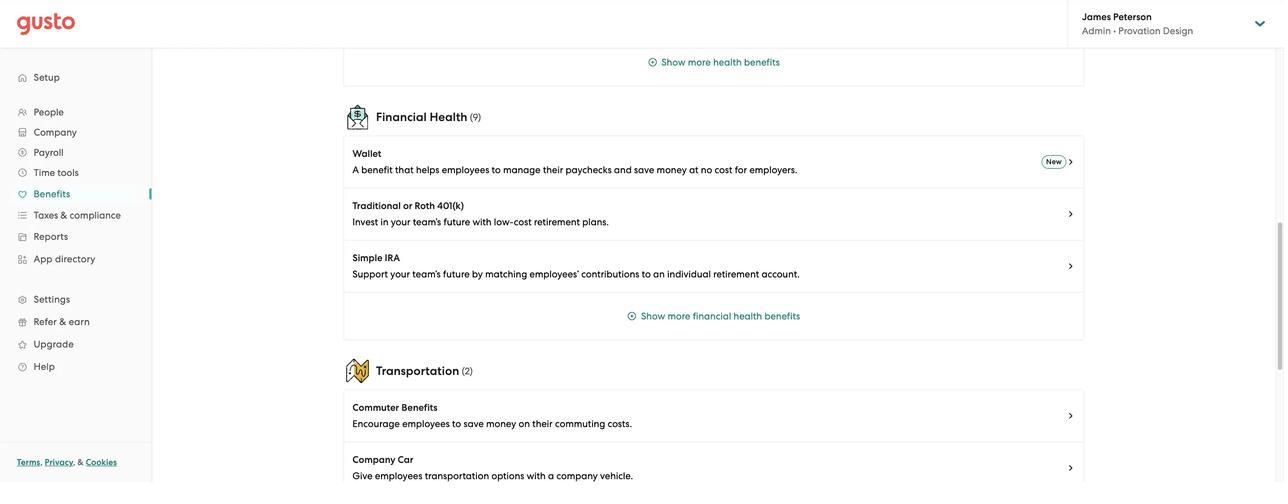 Task type: vqa. For each thing, say whether or not it's contained in the screenshot.
FAQs button
no



Task type: describe. For each thing, give the bounding box(es) containing it.
company for company car give employees transportation options with a company vehicle.
[[353, 455, 396, 467]]

for
[[735, 165, 747, 176]]

2 , from the left
[[73, 458, 75, 468]]

terms , privacy , & cookies
[[17, 458, 117, 468]]

give
[[353, 471, 373, 482]]

employees for car
[[375, 471, 423, 482]]

traditional or roth 401(k) invest in your team's future with low-cost retirement plans.
[[353, 200, 609, 228]]

vehicle.
[[600, 471, 633, 482]]

manage
[[503, 165, 541, 176]]

employees'
[[530, 269, 579, 280]]

earn
[[69, 317, 90, 328]]

company
[[557, 471, 598, 482]]

your inside traditional or roth 401(k) invest in your team's future with low-cost retirement plans.
[[391, 217, 411, 228]]

time tools
[[34, 167, 79, 179]]

team's inside simple ira support your team's future by matching employees' contributions to an individual retirement account.
[[413, 269, 441, 280]]

or
[[403, 200, 413, 212]]

costs.
[[608, 419, 632, 430]]

health
[[430, 110, 468, 125]]

plans.
[[583, 217, 609, 228]]

that
[[395, 165, 414, 176]]

show for show more financial health benefits
[[641, 311, 666, 322]]

to inside commuter benefits encourage employees to save money on their commuting costs.
[[452, 419, 461, 430]]

•
[[1114, 25, 1117, 36]]

more for financial
[[668, 311, 691, 322]]

money inside commuter benefits encourage employees to save money on their commuting costs.
[[486, 419, 517, 430]]

show more health benefits button
[[344, 39, 1084, 86]]

) inside transportation ( 2 )
[[470, 366, 473, 377]]

employees for benefits
[[402, 419, 450, 430]]

gusto navigation element
[[0, 48, 152, 396]]

benefits inside commuter benefits encourage employees to save money on their commuting costs.
[[402, 403, 438, 414]]

more for health
[[688, 57, 711, 68]]

support
[[353, 269, 388, 280]]

transportation
[[425, 471, 489, 482]]

save inside 'wallet a benefit that helps employees to manage their paychecks and save money at no cost for employers.'
[[634, 165, 655, 176]]

their for (
[[533, 419, 553, 430]]

a
[[548, 471, 554, 482]]

401(k)
[[437, 200, 464, 212]]

simple ira support your team's future by matching employees' contributions to an individual retirement account.
[[353, 253, 800, 280]]

retirement inside simple ira support your team's future by matching employees' contributions to an individual retirement account.
[[714, 269, 760, 280]]

cost inside 'wallet a benefit that helps employees to manage their paychecks and save money at no cost for employers.'
[[715, 165, 733, 176]]

app directory link
[[11, 249, 140, 270]]

a
[[353, 165, 359, 176]]

refer & earn
[[34, 317, 90, 328]]

with inside company car give employees transportation options with a company vehicle.
[[527, 471, 546, 482]]

company for company
[[34, 127, 77, 138]]

9
[[473, 112, 478, 123]]

people button
[[11, 102, 140, 122]]

benefits inside benefits link
[[34, 189, 70, 200]]

setup
[[34, 72, 60, 83]]

show more health benefits
[[662, 57, 780, 68]]

2 opens in current tab image from the top
[[1067, 158, 1076, 167]]

privacy
[[45, 458, 73, 468]]

provation
[[1119, 25, 1161, 36]]

commuting
[[555, 419, 606, 430]]

refer & earn link
[[11, 312, 140, 332]]

at
[[689, 165, 699, 176]]

wallet a benefit that helps employees to manage their paychecks and save money at no cost for employers.
[[353, 148, 798, 176]]

and
[[614, 165, 632, 176]]

taxes & compliance
[[34, 210, 121, 221]]

future inside simple ira support your team's future by matching employees' contributions to an individual retirement account.
[[443, 269, 470, 280]]

health inside button
[[734, 311, 763, 322]]

team's inside traditional or roth 401(k) invest in your team's future with low-cost retirement plans.
[[413, 217, 441, 228]]

employers.
[[750, 165, 798, 176]]

& for earn
[[59, 317, 66, 328]]

& for compliance
[[61, 210, 67, 221]]

to inside simple ira support your team's future by matching employees' contributions to an individual retirement account.
[[642, 269, 651, 280]]

cookies button
[[86, 457, 117, 470]]

payroll
[[34, 147, 64, 158]]

commuter benefits encourage employees to save money on their commuting costs.
[[353, 403, 632, 430]]

traditional
[[353, 200, 401, 212]]

admin
[[1083, 25, 1112, 36]]

refer
[[34, 317, 57, 328]]

design
[[1164, 25, 1194, 36]]

app directory
[[34, 254, 95, 265]]

paychecks
[[566, 165, 612, 176]]

encourage
[[353, 419, 400, 430]]

contributions
[[582, 269, 640, 280]]

show more financial health benefits
[[641, 311, 801, 322]]

new
[[1047, 158, 1062, 166]]

benefits link
[[11, 184, 140, 204]]

your inside simple ira support your team's future by matching employees' contributions to an individual retirement account.
[[391, 269, 410, 280]]

peterson
[[1114, 11, 1152, 23]]

commuter
[[353, 403, 399, 414]]

invest
[[353, 217, 378, 228]]

no
[[701, 165, 713, 176]]

company car give employees transportation options with a company vehicle.
[[353, 455, 633, 482]]

future inside traditional or roth 401(k) invest in your team's future with low-cost retirement plans.
[[444, 217, 470, 228]]

employees inside 'wallet a benefit that helps employees to manage their paychecks and save money at no cost for employers.'
[[442, 165, 490, 176]]

list containing people
[[0, 102, 152, 378]]

benefits inside button
[[744, 57, 780, 68]]

settings
[[34, 294, 70, 305]]

matching
[[485, 269, 527, 280]]



Task type: locate. For each thing, give the bounding box(es) containing it.
their right manage
[[543, 165, 564, 176]]

account.
[[762, 269, 800, 280]]

financial health ( 9 )
[[376, 110, 481, 125]]

benefits down transportation
[[402, 403, 438, 414]]

money left at
[[657, 165, 687, 176]]

0 vertical spatial benefits
[[744, 57, 780, 68]]

list for transportation
[[344, 390, 1085, 483]]

)
[[478, 112, 481, 123], [470, 366, 473, 377]]

0 vertical spatial your
[[391, 217, 411, 228]]

1 vertical spatial future
[[443, 269, 470, 280]]

list containing wallet
[[344, 136, 1085, 341]]

1 vertical spatial more
[[668, 311, 691, 322]]

1 horizontal spatial retirement
[[714, 269, 760, 280]]

0 horizontal spatial (
[[462, 366, 465, 377]]

2 horizontal spatial to
[[642, 269, 651, 280]]

, left cookies at the bottom of page
[[73, 458, 75, 468]]

save inside commuter benefits encourage employees to save money on their commuting costs.
[[464, 419, 484, 430]]

show more financial health benefits button
[[344, 293, 1084, 340]]

directory
[[55, 254, 95, 265]]

0 horizontal spatial money
[[486, 419, 517, 430]]

ira
[[385, 253, 400, 264]]

1 vertical spatial to
[[642, 269, 651, 280]]

benefits
[[34, 189, 70, 200], [402, 403, 438, 414]]

employees right helps
[[442, 165, 490, 176]]

1 vertical spatial save
[[464, 419, 484, 430]]

0 vertical spatial )
[[478, 112, 481, 123]]

their inside 'wallet a benefit that helps employees to manage their paychecks and save money at no cost for employers.'
[[543, 165, 564, 176]]

1 vertical spatial their
[[533, 419, 553, 430]]

0 vertical spatial with
[[473, 217, 492, 228]]

help link
[[11, 357, 140, 377]]

1 opens in current tab image from the top
[[1067, 8, 1076, 17]]

0 vertical spatial employees
[[442, 165, 490, 176]]

0 horizontal spatial benefits
[[34, 189, 70, 200]]

future
[[444, 217, 470, 228], [443, 269, 470, 280]]

1 vertical spatial benefits
[[402, 403, 438, 414]]

money
[[657, 165, 687, 176], [486, 419, 517, 430]]

wallet
[[353, 148, 382, 160]]

1 vertical spatial your
[[391, 269, 410, 280]]

health
[[714, 57, 742, 68], [734, 311, 763, 322]]

future down 401(k)
[[444, 217, 470, 228]]

1 vertical spatial money
[[486, 419, 517, 430]]

opens in current tab image for company car
[[1067, 464, 1076, 473]]

2 vertical spatial to
[[452, 419, 461, 430]]

with left low-
[[473, 217, 492, 228]]

opens in current tab image for commuter benefits
[[1067, 412, 1076, 421]]

( inside financial health ( 9 )
[[470, 112, 473, 123]]

list
[[0, 102, 152, 378], [344, 136, 1085, 341], [344, 390, 1085, 483]]

upgrade
[[34, 339, 74, 350]]

( right transportation
[[462, 366, 465, 377]]

their for health
[[543, 165, 564, 176]]

company inside dropdown button
[[34, 127, 77, 138]]

financial
[[693, 311, 732, 322]]

benefits inside button
[[765, 311, 801, 322]]

0 horizontal spatial to
[[452, 419, 461, 430]]

1 horizontal spatial )
[[478, 112, 481, 123]]

employees
[[442, 165, 490, 176], [402, 419, 450, 430], [375, 471, 423, 482]]

1 vertical spatial show
[[641, 311, 666, 322]]

1 horizontal spatial benefits
[[402, 403, 438, 414]]

,
[[40, 458, 43, 468], [73, 458, 75, 468]]

1 horizontal spatial cost
[[715, 165, 733, 176]]

company up give
[[353, 455, 396, 467]]

1 horizontal spatial ,
[[73, 458, 75, 468]]

save right and at left
[[634, 165, 655, 176]]

1 opens in current tab image from the top
[[1067, 412, 1076, 421]]

1 vertical spatial )
[[470, 366, 473, 377]]

taxes
[[34, 210, 58, 221]]

0 vertical spatial their
[[543, 165, 564, 176]]

1 horizontal spatial company
[[353, 455, 396, 467]]

retirement left plans.
[[534, 217, 580, 228]]

opens in current tab image
[[1067, 412, 1076, 421], [1067, 464, 1076, 473]]

cost right no
[[715, 165, 733, 176]]

your
[[391, 217, 411, 228], [391, 269, 410, 280]]

1 vertical spatial opens in current tab image
[[1067, 464, 1076, 473]]

1 vertical spatial (
[[462, 366, 465, 377]]

& right taxes
[[61, 210, 67, 221]]

retirement inside traditional or roth 401(k) invest in your team's future with low-cost retirement plans.
[[534, 217, 580, 228]]

money inside 'wallet a benefit that helps employees to manage their paychecks and save money at no cost for employers.'
[[657, 165, 687, 176]]

setup link
[[11, 67, 140, 88]]

car
[[398, 455, 414, 467]]

) up commuter benefits encourage employees to save money on their commuting costs.
[[470, 366, 473, 377]]

terms link
[[17, 458, 40, 468]]

financial
[[376, 110, 427, 125]]

their inside commuter benefits encourage employees to save money on their commuting costs.
[[533, 419, 553, 430]]

0 vertical spatial more
[[688, 57, 711, 68]]

roth
[[415, 200, 435, 212]]

cost down manage
[[514, 217, 532, 228]]

more inside button
[[688, 57, 711, 68]]

& left earn
[[59, 317, 66, 328]]

0 vertical spatial cost
[[715, 165, 733, 176]]

benefits down time tools
[[34, 189, 70, 200]]

terms
[[17, 458, 40, 468]]

helps
[[416, 165, 440, 176]]

payroll button
[[11, 143, 140, 163]]

opens in current tab image inside show more health benefits list
[[1067, 8, 1076, 17]]

2 vertical spatial &
[[78, 458, 84, 468]]

2
[[465, 366, 470, 377]]

0 horizontal spatial cost
[[514, 217, 532, 228]]

) right health
[[478, 112, 481, 123]]

, left 'privacy' link
[[40, 458, 43, 468]]

) inside financial health ( 9 )
[[478, 112, 481, 123]]

0 vertical spatial future
[[444, 217, 470, 228]]

their
[[543, 165, 564, 176], [533, 419, 553, 430]]

& left cookies at the bottom of page
[[78, 458, 84, 468]]

with left a
[[527, 471, 546, 482]]

4 opens in current tab image from the top
[[1067, 262, 1076, 271]]

( inside transportation ( 2 )
[[462, 366, 465, 377]]

1 vertical spatial with
[[527, 471, 546, 482]]

0 horizontal spatial company
[[34, 127, 77, 138]]

to up transportation
[[452, 419, 461, 430]]

0 vertical spatial benefits
[[34, 189, 70, 200]]

1 vertical spatial company
[[353, 455, 396, 467]]

to left manage
[[492, 165, 501, 176]]

james peterson admin • provation design
[[1083, 11, 1194, 36]]

company inside company car give employees transportation options with a company vehicle.
[[353, 455, 396, 467]]

1 vertical spatial employees
[[402, 419, 450, 430]]

in
[[381, 217, 389, 228]]

money left the on
[[486, 419, 517, 430]]

company
[[34, 127, 77, 138], [353, 455, 396, 467]]

0 vertical spatial show
[[662, 57, 686, 68]]

transportation
[[376, 364, 460, 379]]

1 vertical spatial team's
[[413, 269, 441, 280]]

health inside button
[[714, 57, 742, 68]]

employees inside commuter benefits encourage employees to save money on their commuting costs.
[[402, 419, 450, 430]]

show more health benefits list
[[344, 0, 1085, 86]]

cost inside traditional or roth 401(k) invest in your team's future with low-cost retirement plans.
[[514, 217, 532, 228]]

help
[[34, 362, 55, 373]]

0 vertical spatial save
[[634, 165, 655, 176]]

reports link
[[11, 227, 140, 247]]

1 vertical spatial cost
[[514, 217, 532, 228]]

your down ira in the left of the page
[[391, 269, 410, 280]]

employees down car
[[375, 471, 423, 482]]

with inside traditional or roth 401(k) invest in your team's future with low-cost retirement plans.
[[473, 217, 492, 228]]

your right in
[[391, 217, 411, 228]]

0 vertical spatial (
[[470, 112, 473, 123]]

2 vertical spatial employees
[[375, 471, 423, 482]]

cookies
[[86, 458, 117, 468]]

james
[[1083, 11, 1111, 23]]

to
[[492, 165, 501, 176], [642, 269, 651, 280], [452, 419, 461, 430]]

reports
[[34, 231, 68, 243]]

1 horizontal spatial (
[[470, 112, 473, 123]]

1 vertical spatial &
[[59, 317, 66, 328]]

0 horizontal spatial save
[[464, 419, 484, 430]]

0 horizontal spatial )
[[470, 366, 473, 377]]

retirement left "account."
[[714, 269, 760, 280]]

0 vertical spatial money
[[657, 165, 687, 176]]

transportation ( 2 )
[[376, 364, 473, 379]]

0 vertical spatial opens in current tab image
[[1067, 412, 1076, 421]]

taxes & compliance button
[[11, 206, 140, 226]]

1 vertical spatial health
[[734, 311, 763, 322]]

& inside "dropdown button"
[[61, 210, 67, 221]]

upgrade link
[[11, 335, 140, 355]]

list for financial health
[[344, 136, 1085, 341]]

team's left by
[[413, 269, 441, 280]]

( right health
[[470, 112, 473, 123]]

employees inside company car give employees transportation options with a company vehicle.
[[375, 471, 423, 482]]

opens in current tab image
[[1067, 8, 1076, 17], [1067, 158, 1076, 167], [1067, 210, 1076, 219], [1067, 262, 1076, 271]]

0 vertical spatial company
[[34, 127, 77, 138]]

to inside 'wallet a benefit that helps employees to manage their paychecks and save money at no cost for employers.'
[[492, 165, 501, 176]]

compliance
[[70, 210, 121, 221]]

retirement
[[534, 217, 580, 228], [714, 269, 760, 280]]

0 vertical spatial retirement
[[534, 217, 580, 228]]

1 vertical spatial benefits
[[765, 311, 801, 322]]

home image
[[17, 13, 75, 35]]

1 horizontal spatial with
[[527, 471, 546, 482]]

show for show more health benefits
[[662, 57, 686, 68]]

0 vertical spatial health
[[714, 57, 742, 68]]

save up company car give employees transportation options with a company vehicle.
[[464, 419, 484, 430]]

1 , from the left
[[40, 458, 43, 468]]

0 horizontal spatial ,
[[40, 458, 43, 468]]

show inside button
[[662, 57, 686, 68]]

1 horizontal spatial save
[[634, 165, 655, 176]]

an
[[654, 269, 665, 280]]

settings link
[[11, 290, 140, 310]]

options
[[492, 471, 525, 482]]

list containing commuter benefits
[[344, 390, 1085, 483]]

low-
[[494, 217, 514, 228]]

with
[[473, 217, 492, 228], [527, 471, 546, 482]]

people
[[34, 107, 64, 118]]

0 vertical spatial &
[[61, 210, 67, 221]]

team's down roth
[[413, 217, 441, 228]]

company down people
[[34, 127, 77, 138]]

benefit
[[361, 165, 393, 176]]

time
[[34, 167, 55, 179]]

future left by
[[443, 269, 470, 280]]

on
[[519, 419, 530, 430]]

0 horizontal spatial retirement
[[534, 217, 580, 228]]

simple
[[353, 253, 383, 264]]

3 opens in current tab image from the top
[[1067, 210, 1076, 219]]

their right the on
[[533, 419, 553, 430]]

individual
[[668, 269, 711, 280]]

time tools button
[[11, 163, 140, 183]]

1 vertical spatial retirement
[[714, 269, 760, 280]]

1 horizontal spatial money
[[657, 165, 687, 176]]

to left an
[[642, 269, 651, 280]]

tools
[[57, 167, 79, 179]]

0 vertical spatial team's
[[413, 217, 441, 228]]

show inside button
[[641, 311, 666, 322]]

more inside button
[[668, 311, 691, 322]]

cost
[[715, 165, 733, 176], [514, 217, 532, 228]]

1 horizontal spatial to
[[492, 165, 501, 176]]

2 opens in current tab image from the top
[[1067, 464, 1076, 473]]

0 vertical spatial to
[[492, 165, 501, 176]]

0 horizontal spatial with
[[473, 217, 492, 228]]

save
[[634, 165, 655, 176], [464, 419, 484, 430]]

employees up car
[[402, 419, 450, 430]]

app
[[34, 254, 53, 265]]



